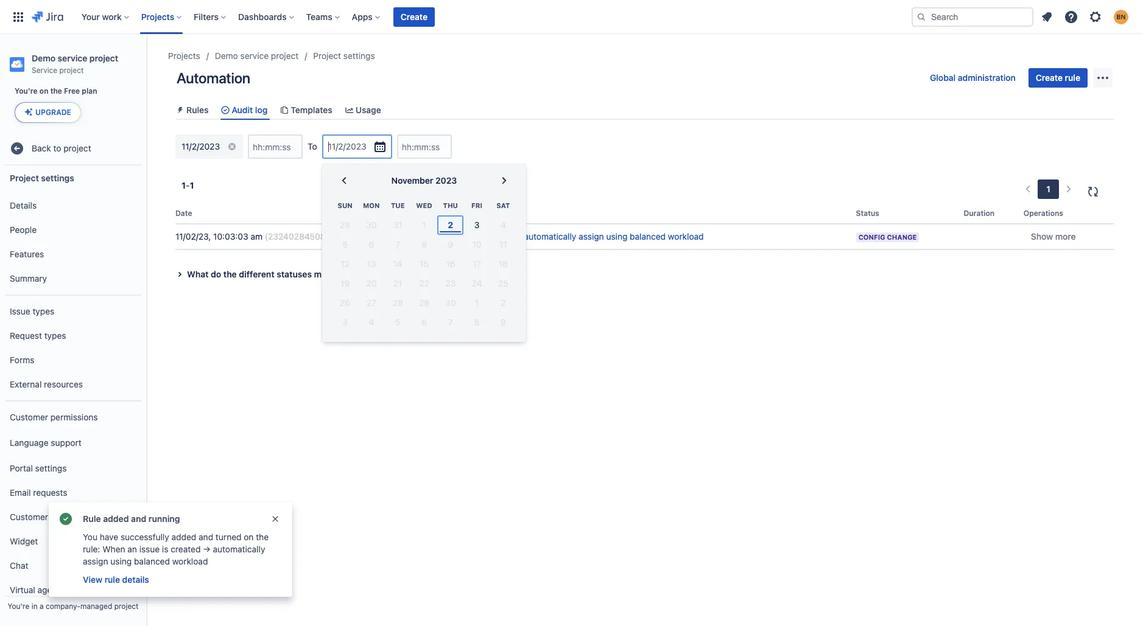 Task type: describe. For each thing, give the bounding box(es) containing it.
0 horizontal spatial 2 button
[[437, 216, 464, 235]]

29 for the 29 button to the top
[[340, 220, 350, 230]]

more
[[1055, 232, 1076, 242]]

row containing 12
[[332, 255, 516, 274]]

your profile and settings image
[[1114, 9, 1129, 24]]

customer for customer notifications
[[10, 512, 48, 522]]

0 vertical spatial project settings
[[313, 51, 375, 61]]

1 vertical spatial 1 button
[[411, 216, 437, 235]]

administration
[[958, 72, 1016, 83]]

2 11/2/2023 from the left
[[328, 141, 366, 152]]

0 horizontal spatial 2
[[448, 220, 453, 230]]

service for demo service project service project
[[58, 53, 87, 63]]

people
[[10, 224, 37, 235]]

0 vertical spatial is
[[473, 232, 480, 242]]

30 for bottom 30 button
[[445, 298, 456, 308]]

16 button
[[437, 255, 464, 274]]

1 horizontal spatial balanced
[[630, 232, 666, 242]]

demo for demo service project service project
[[32, 53, 55, 63]]

create for create rule
[[1036, 72, 1063, 83]]

automation
[[177, 69, 250, 86]]

31
[[393, 220, 402, 230]]

projects button
[[137, 7, 186, 26]]

project settings link
[[313, 49, 375, 63]]

0 horizontal spatial project settings
[[10, 173, 74, 183]]

email requests link
[[5, 481, 141, 506]]

audit log
[[232, 105, 268, 115]]

apps button
[[348, 7, 385, 26]]

group containing issue types
[[5, 295, 141, 401]]

projects for "projects" "link"
[[168, 51, 200, 61]]

settings for language support
[[35, 463, 67, 474]]

change
[[887, 233, 917, 241]]

clear image
[[227, 142, 237, 152]]

settings for demo service project
[[343, 51, 375, 61]]

when an issue is created → automatically assign using balanced workload
[[414, 232, 704, 242]]

13 button
[[358, 255, 385, 274]]

2 vertical spatial 1 button
[[464, 294, 490, 313]]

1 vertical spatial 9 button
[[490, 313, 516, 333]]

0 vertical spatial 1 button
[[1038, 180, 1059, 199]]

0 horizontal spatial 9
[[448, 240, 453, 250]]

request types link
[[5, 324, 141, 348]]

teams button
[[302, 7, 345, 26]]

23
[[445, 279, 456, 289]]

customer for customer permissions
[[10, 412, 48, 422]]

virtual
[[10, 585, 35, 595]]

1 horizontal spatial project
[[313, 51, 341, 61]]

15
[[420, 259, 429, 269]]

24
[[472, 279, 482, 289]]

have
[[100, 532, 118, 543]]

11
[[499, 240, 507, 250]]

workload inside "you have successfully added and turned on the rule: when an issue is created → automatically assign using balanced workload"
[[172, 557, 208, 567]]

audit log image
[[221, 105, 231, 115]]

you have successfully added and turned on the rule: when an issue is created → automatically assign using balanced workload
[[83, 532, 269, 567]]

automatically inside "you have successfully added and turned on the rule: when an issue is created → automatically assign using balanced workload"
[[213, 545, 265, 555]]

pagination element
[[1019, 180, 1079, 199]]

5 for top 5 button
[[343, 240, 348, 250]]

0 vertical spatial 9 button
[[437, 235, 464, 255]]

17
[[473, 259, 481, 269]]

tab list containing rules
[[171, 100, 1119, 120]]

requests
[[33, 488, 67, 498]]

projects for projects popup button
[[141, 11, 174, 22]]

back
[[32, 143, 51, 153]]

when inside "you have successfully added and turned on the rule: when an issue is created → automatically assign using balanced workload"
[[102, 545, 125, 555]]

0 horizontal spatial 7 button
[[385, 235, 411, 255]]

global administration
[[930, 72, 1016, 83]]

0 vertical spatial created
[[482, 232, 512, 242]]

26
[[340, 298, 350, 308]]

0 vertical spatial workload
[[668, 232, 704, 242]]

upgrade button
[[15, 103, 80, 122]]

statuses
[[277, 269, 312, 280]]

30 for left 30 button
[[366, 220, 377, 230]]

1 horizontal spatial 3 button
[[464, 216, 490, 235]]

resources
[[44, 379, 83, 390]]

features link
[[5, 242, 141, 267]]

email requests
[[10, 488, 67, 498]]

global administration link
[[923, 68, 1023, 88]]

0 vertical spatial 8
[[422, 240, 427, 250]]

4 for top 4 button
[[501, 220, 506, 230]]

grid containing 29
[[332, 196, 516, 333]]

virtual agent
[[10, 585, 60, 595]]

1 vertical spatial 5 button
[[385, 313, 411, 333]]

view
[[83, 575, 102, 585]]

0 vertical spatial 29 button
[[332, 216, 358, 235]]

6 for the bottommost the 6 button
[[422, 318, 427, 328]]

2023
[[436, 175, 457, 186]]

primary element
[[7, 0, 912, 34]]

to
[[308, 141, 317, 152]]

do
[[211, 269, 221, 280]]

11 button
[[490, 235, 516, 255]]

help image
[[1064, 9, 1079, 24]]

0 horizontal spatial 30 button
[[358, 216, 385, 235]]

14
[[393, 259, 402, 269]]

0 vertical spatial on
[[40, 86, 48, 96]]

26 button
[[332, 294, 358, 313]]

row containing 29
[[332, 216, 516, 235]]

types for request types
[[44, 330, 66, 341]]

summary
[[10, 273, 47, 284]]

1 hh:mm:ss field from the left
[[249, 136, 302, 158]]

1 horizontal spatial using
[[606, 232, 628, 242]]

customer permissions link
[[5, 406, 141, 430]]

added inside "you have successfully added and turned on the rule: when an issue is created → automatically assign using balanced workload"
[[171, 532, 196, 543]]

18
[[499, 259, 508, 269]]

details
[[10, 200, 37, 210]]

15 button
[[411, 255, 437, 274]]

row group containing 29
[[332, 216, 516, 333]]

audit
[[232, 105, 253, 115]]

11/02/23, 10:03:03 am (23240284508)
[[175, 232, 329, 242]]

chat
[[10, 561, 28, 571]]

actions image
[[1096, 71, 1110, 85]]

the for different
[[223, 269, 237, 280]]

group containing details
[[5, 190, 141, 295]]

rules image
[[175, 105, 185, 115]]

rule:
[[83, 545, 100, 555]]

issue
[[10, 306, 30, 316]]

0 horizontal spatial project
[[10, 173, 39, 183]]

1 - 1
[[182, 180, 194, 191]]

1 horizontal spatial 9
[[501, 318, 506, 328]]

banner containing your work
[[0, 0, 1143, 34]]

project for demo service project service project
[[89, 53, 118, 63]]

0 vertical spatial 5 button
[[332, 235, 358, 255]]

filters
[[194, 11, 219, 22]]

am
[[251, 232, 263, 242]]

22 button
[[411, 274, 437, 294]]

forms
[[10, 355, 34, 365]]

virtual agent link
[[5, 579, 141, 603]]

what
[[187, 269, 209, 280]]

features
[[10, 249, 44, 259]]

1 horizontal spatial 7
[[448, 318, 453, 328]]

plan
[[82, 86, 97, 96]]

1 horizontal spatial 7 button
[[437, 313, 464, 333]]

0 horizontal spatial 7
[[395, 240, 400, 250]]

show
[[1031, 232, 1053, 242]]

10
[[472, 240, 481, 250]]

0 vertical spatial automatically
[[524, 232, 576, 242]]

1 vertical spatial 8
[[474, 318, 480, 328]]

in
[[31, 602, 38, 612]]

rule for rule added and running
[[83, 514, 101, 524]]

10:03:03
[[213, 232, 248, 242]]

1 vertical spatial settings
[[41, 173, 74, 183]]

you're for you're in a company-managed project
[[8, 602, 29, 612]]

dashboards
[[238, 11, 287, 22]]

mean?
[[314, 269, 341, 280]]

mon
[[363, 202, 380, 210]]

rule for create
[[1065, 72, 1080, 83]]

0 horizontal spatial 4 button
[[358, 313, 385, 333]]

1 horizontal spatial issue
[[451, 232, 471, 242]]

6 for leftmost the 6 button
[[369, 240, 374, 250]]

company-
[[46, 602, 80, 612]]

back to project link
[[5, 136, 141, 161]]

create rule button
[[1029, 68, 1088, 88]]

0 horizontal spatial 3 button
[[332, 313, 358, 333]]



Task type: vqa. For each thing, say whether or not it's contained in the screenshot.


Task type: locate. For each thing, give the bounding box(es) containing it.
portal settings link
[[5, 457, 141, 481]]

show more button
[[1024, 227, 1083, 247]]

the inside "you have successfully added and turned on the rule: when an issue is created → automatically assign using balanced workload"
[[256, 532, 269, 543]]

1 horizontal spatial 5 button
[[385, 313, 411, 333]]

and inside "you have successfully added and turned on the rule: when an issue is created → automatically assign using balanced workload"
[[199, 532, 213, 543]]

8 down '24' button
[[474, 318, 480, 328]]

8 up 15
[[422, 240, 427, 250]]

create right apps dropdown button
[[401, 11, 428, 22]]

7 button up 14 at the top left of page
[[385, 235, 411, 255]]

create inside primary element
[[401, 11, 428, 22]]

1 vertical spatial 6 button
[[411, 313, 437, 333]]

0 horizontal spatial rule
[[83, 514, 101, 524]]

3 for 3 button to the left
[[342, 318, 348, 328]]

demo inside the demo service project service project
[[32, 53, 55, 63]]

1 horizontal spatial 29
[[419, 298, 429, 308]]

templates
[[291, 105, 332, 115]]

8 button down '24' button
[[464, 313, 490, 333]]

row down wed
[[332, 216, 516, 235]]

6
[[369, 240, 374, 250], [422, 318, 427, 328]]

settings down apps
[[343, 51, 375, 61]]

0 vertical spatial 4 button
[[490, 216, 516, 235]]

rule inside "view rule details" button
[[105, 575, 120, 585]]

2 button down 25 at the left
[[490, 294, 516, 313]]

is inside "you have successfully added and turned on the rule: when an issue is created → automatically assign using balanced workload"
[[162, 545, 168, 555]]

customer up widget
[[10, 512, 48, 522]]

issue down successfully
[[139, 545, 160, 555]]

14 button
[[385, 255, 411, 274]]

0 vertical spatial 2 button
[[437, 216, 464, 235]]

on inside "you have successfully added and turned on the rule: when an issue is created → automatically assign using balanced workload"
[[244, 532, 254, 543]]

demo for demo service project
[[215, 51, 238, 61]]

permissions
[[50, 412, 98, 422]]

→ inside "you have successfully added and turned on the rule: when an issue is created → automatically assign using balanced workload"
[[203, 545, 211, 555]]

None text field
[[328, 141, 330, 153]]

25
[[498, 279, 508, 289]]

free
[[64, 86, 80, 96]]

12
[[341, 259, 350, 269]]

3 group from the top
[[5, 401, 141, 627]]

your work
[[81, 11, 122, 22]]

1 horizontal spatial →
[[514, 232, 522, 242]]

row containing 5
[[332, 235, 516, 255]]

8
[[422, 240, 427, 250], [474, 318, 480, 328]]

group containing customer permissions
[[5, 401, 141, 627]]

5 up 12
[[343, 240, 348, 250]]

portal
[[10, 463, 33, 474]]

4 for leftmost 4 button
[[369, 318, 374, 328]]

29 button down sun
[[332, 216, 358, 235]]

service
[[32, 66, 57, 75]]

0 vertical spatial create
[[401, 11, 428, 22]]

0 vertical spatial settings
[[343, 51, 375, 61]]

automatically right 11
[[524, 232, 576, 242]]

dismiss image
[[270, 515, 280, 524]]

refresh log image
[[1086, 185, 1101, 199]]

0 vertical spatial you're
[[15, 86, 38, 96]]

is down successfully
[[162, 545, 168, 555]]

0 horizontal spatial automatically
[[213, 545, 265, 555]]

1 vertical spatial 3 button
[[332, 313, 358, 333]]

demo inside "link"
[[215, 51, 238, 61]]

row up 22
[[332, 255, 516, 274]]

1 11/2/2023 from the left
[[182, 141, 220, 152]]

row containing 3
[[332, 313, 516, 333]]

0 vertical spatial issue
[[451, 232, 471, 242]]

projects link
[[168, 49, 200, 63]]

issue left '10' at the top left of page
[[451, 232, 471, 242]]

19
[[341, 279, 350, 289]]

status
[[856, 209, 879, 218]]

the left free
[[50, 86, 62, 96]]

0 vertical spatial and
[[131, 514, 146, 524]]

external resources link
[[5, 373, 141, 397]]

different
[[239, 269, 275, 280]]

0 vertical spatial types
[[33, 306, 54, 316]]

3 button down 26
[[332, 313, 358, 333]]

details
[[122, 575, 149, 585]]

0 vertical spatial 5
[[343, 240, 348, 250]]

created down running
[[171, 545, 201, 555]]

9 up 16
[[448, 240, 453, 250]]

30 button down '23' on the left
[[437, 294, 464, 313]]

0 horizontal spatial 6 button
[[358, 235, 385, 255]]

0 horizontal spatial the
[[50, 86, 62, 96]]

create rule
[[1036, 72, 1080, 83]]

using up what do the different statuses mean? dropdown button
[[606, 232, 628, 242]]

1 vertical spatial 2
[[501, 298, 506, 308]]

an up 16
[[439, 232, 448, 242]]

expand image
[[172, 267, 187, 282]]

using inside "you have successfully added and turned on the rule: when an issue is created → automatically assign using balanced workload"
[[110, 557, 132, 567]]

0 vertical spatial an
[[439, 232, 448, 242]]

5 button up 12
[[332, 235, 358, 255]]

30 down mon
[[366, 220, 377, 230]]

project
[[313, 51, 341, 61], [10, 173, 39, 183]]

settings down "to"
[[41, 173, 74, 183]]

0 horizontal spatial on
[[40, 86, 48, 96]]

1 horizontal spatial rule
[[1065, 72, 1080, 83]]

demo up service on the left top
[[32, 53, 55, 63]]

service for demo service project
[[240, 51, 269, 61]]

7 button
[[385, 235, 411, 255], [437, 313, 464, 333]]

9 button up 16
[[437, 235, 464, 255]]

1 customer from the top
[[10, 412, 48, 422]]

row down november 2023
[[332, 196, 516, 216]]

forms link
[[5, 348, 141, 373]]

turned
[[216, 532, 242, 543]]

8 button up 15
[[411, 235, 437, 255]]

group
[[5, 190, 141, 295], [5, 295, 141, 401], [5, 401, 141, 627]]

0 horizontal spatial is
[[162, 545, 168, 555]]

1 vertical spatial when
[[102, 545, 125, 555]]

0 horizontal spatial 29
[[340, 220, 350, 230]]

types for issue types
[[33, 306, 54, 316]]

rules
[[186, 105, 209, 115]]

rule right tue
[[414, 209, 429, 218]]

9 button down 25 "button"
[[490, 313, 516, 333]]

4
[[501, 220, 506, 230], [369, 318, 374, 328]]

to
[[53, 143, 61, 153]]

rule for view
[[105, 575, 120, 585]]

27 button
[[358, 294, 385, 313]]

1 horizontal spatial 8
[[474, 318, 480, 328]]

added up have
[[103, 514, 129, 524]]

1 button down '24'
[[464, 294, 490, 313]]

types right request
[[44, 330, 66, 341]]

the for free
[[50, 86, 62, 96]]

1 horizontal spatial 5
[[395, 318, 400, 328]]

work
[[102, 11, 122, 22]]

create left actions image
[[1036, 72, 1063, 83]]

2 hh:mm:ss field from the left
[[398, 136, 451, 158]]

issue
[[451, 232, 471, 242], [139, 545, 160, 555]]

projects inside popup button
[[141, 11, 174, 22]]

and
[[131, 514, 146, 524], [199, 532, 213, 543]]

1 vertical spatial added
[[171, 532, 196, 543]]

apps
[[352, 11, 373, 22]]

assign
[[579, 232, 604, 242], [83, 557, 108, 567]]

what do the different statuses mean? button
[[172, 267, 1114, 282]]

project inside "link"
[[271, 51, 299, 61]]

row up 15
[[332, 235, 516, 255]]

project up plan
[[89, 53, 118, 63]]

1 horizontal spatial 4
[[501, 220, 506, 230]]

you're down service on the left top
[[15, 86, 38, 96]]

1 vertical spatial balanced
[[134, 557, 170, 567]]

0 vertical spatial rule
[[1065, 72, 1080, 83]]

0 vertical spatial balanced
[[630, 232, 666, 242]]

rule for rule
[[414, 209, 429, 218]]

dashboards button
[[235, 7, 299, 26]]

1 horizontal spatial 3
[[474, 220, 480, 230]]

4 button down 27 on the top
[[358, 313, 385, 333]]

1 button up operations
[[1038, 180, 1059, 199]]

0 vertical spatial projects
[[141, 11, 174, 22]]

when down have
[[102, 545, 125, 555]]

using up the view rule details
[[110, 557, 132, 567]]

customer permissions
[[10, 412, 98, 422]]

1 button down wed
[[411, 216, 437, 235]]

0 vertical spatial added
[[103, 514, 129, 524]]

service up free
[[58, 53, 87, 63]]

notifications image
[[1040, 9, 1054, 24]]

28 button
[[385, 294, 411, 313]]

widget
[[10, 536, 38, 547]]

settings image
[[1088, 9, 1103, 24]]

an inside "you have successfully added and turned on the rule: when an issue is created → automatically assign using balanced workload"
[[128, 545, 137, 555]]

4 down sat
[[501, 220, 506, 230]]

you're for you're on the free plan
[[15, 86, 38, 96]]

1 vertical spatial customer
[[10, 512, 48, 522]]

project down details
[[114, 602, 139, 612]]

grid
[[332, 196, 516, 333]]

0 vertical spatial customer
[[10, 412, 48, 422]]

you
[[83, 532, 97, 543]]

0 horizontal spatial added
[[103, 514, 129, 524]]

on right turned
[[244, 532, 254, 543]]

0 vertical spatial when
[[414, 232, 436, 242]]

5 button down 28
[[385, 313, 411, 333]]

1 horizontal spatial the
[[223, 269, 237, 280]]

added down running
[[171, 532, 196, 543]]

project down dashboards dropdown button
[[271, 51, 299, 61]]

projects up automation
[[168, 51, 200, 61]]

1 horizontal spatial 1 button
[[464, 294, 490, 313]]

created inside "you have successfully added and turned on the rule: when an issue is created → automatically assign using balanced workload"
[[171, 545, 201, 555]]

november 2023
[[391, 175, 457, 186]]

search image
[[917, 12, 926, 22]]

next month image
[[497, 174, 512, 188]]

1 horizontal spatial an
[[439, 232, 448, 242]]

0 horizontal spatial created
[[171, 545, 201, 555]]

you're left in
[[8, 602, 29, 612]]

0 horizontal spatial 30
[[366, 220, 377, 230]]

0 vertical spatial 4
[[501, 220, 506, 230]]

0 vertical spatial 8 button
[[411, 235, 437, 255]]

1 horizontal spatial 11/2/2023
[[328, 141, 366, 152]]

row containing 19
[[332, 274, 516, 294]]

1 vertical spatial →
[[203, 545, 211, 555]]

1 vertical spatial 30 button
[[437, 294, 464, 313]]

1 vertical spatial is
[[162, 545, 168, 555]]

2 customer from the top
[[10, 512, 48, 522]]

config
[[859, 233, 885, 241]]

0 horizontal spatial 8
[[422, 240, 427, 250]]

5 down '28' button
[[395, 318, 400, 328]]

1 vertical spatial project settings
[[10, 173, 74, 183]]

settings up requests
[[35, 463, 67, 474]]

show more
[[1031, 232, 1076, 242]]

7 row from the top
[[332, 313, 516, 333]]

success image
[[58, 512, 73, 527]]

2 row from the top
[[332, 216, 516, 235]]

automatically down turned
[[213, 545, 265, 555]]

hh:mm:ss field
[[249, 136, 302, 158], [398, 136, 451, 158]]

1 vertical spatial 8 button
[[464, 313, 490, 333]]

request types
[[10, 330, 66, 341]]

1 horizontal spatial 9 button
[[490, 313, 516, 333]]

18 button
[[490, 255, 516, 274]]

9 down 25 "button"
[[501, 318, 506, 328]]

0 horizontal spatial balanced
[[134, 557, 170, 567]]

demo up automation
[[215, 51, 238, 61]]

1 vertical spatial 7
[[448, 318, 453, 328]]

31 button
[[385, 216, 411, 235]]

1 horizontal spatial automatically
[[524, 232, 576, 242]]

rule right the "view" at the left bottom of page
[[105, 575, 120, 585]]

1 horizontal spatial assign
[[579, 232, 604, 242]]

your
[[81, 11, 100, 22]]

project settings down apps
[[313, 51, 375, 61]]

row
[[332, 196, 516, 216], [332, 216, 516, 235], [332, 235, 516, 255], [332, 255, 516, 274], [332, 274, 516, 294], [332, 294, 516, 313], [332, 313, 516, 333]]

balanced inside "you have successfully added and turned on the rule: when an issue is created → automatically assign using balanced workload"
[[134, 557, 170, 567]]

21 button
[[385, 274, 411, 294]]

0 horizontal spatial assign
[[83, 557, 108, 567]]

rule up 'you'
[[83, 514, 101, 524]]

1 vertical spatial 2 button
[[490, 294, 516, 313]]

and up successfully
[[131, 514, 146, 524]]

5 for the bottom 5 button
[[395, 318, 400, 328]]

rule left actions image
[[1065, 72, 1080, 83]]

service inside the demo service project service project
[[58, 53, 87, 63]]

project down teams popup button
[[313, 51, 341, 61]]

6 button down 22 button
[[411, 313, 437, 333]]

assign inside "you have successfully added and turned on the rule: when an issue is created → automatically assign using balanced workload"
[[83, 557, 108, 567]]

date
[[175, 209, 192, 218]]

0 horizontal spatial when
[[102, 545, 125, 555]]

2 button down thu
[[437, 216, 464, 235]]

21
[[393, 279, 402, 289]]

6 row from the top
[[332, 294, 516, 313]]

1 horizontal spatial on
[[244, 532, 254, 543]]

running
[[148, 514, 180, 524]]

1 inside pagination element
[[1047, 184, 1051, 194]]

service down the dashboards
[[240, 51, 269, 61]]

1 horizontal spatial 2
[[501, 298, 506, 308]]

30 button down mon
[[358, 216, 385, 235]]

0 vertical spatial →
[[514, 232, 522, 242]]

project for demo service project
[[271, 51, 299, 61]]

project up details
[[10, 173, 39, 183]]

0 horizontal spatial 6
[[369, 240, 374, 250]]

None text field
[[182, 141, 184, 153]]

7 down 31 button
[[395, 240, 400, 250]]

22
[[419, 279, 429, 289]]

1 vertical spatial and
[[199, 532, 213, 543]]

templates image
[[280, 105, 290, 115]]

projects right work
[[141, 11, 174, 22]]

created right '10' at the top left of page
[[482, 232, 512, 242]]

is up 17
[[473, 232, 480, 242]]

4 down 27 button
[[369, 318, 374, 328]]

when up 15
[[414, 232, 436, 242]]

6 up 13 at the top left
[[369, 240, 374, 250]]

row down 15
[[332, 274, 516, 294]]

tue
[[391, 202, 405, 210]]

3 for the rightmost 3 button
[[474, 220, 480, 230]]

29 down sun
[[340, 220, 350, 230]]

4 button up 11
[[490, 216, 516, 235]]

2 vertical spatial the
[[256, 532, 269, 543]]

1 horizontal spatial 30 button
[[437, 294, 464, 313]]

0 horizontal spatial rule
[[105, 575, 120, 585]]

1 horizontal spatial created
[[482, 232, 512, 242]]

agent
[[38, 585, 60, 595]]

11/2/2023 up last month icon
[[328, 141, 366, 152]]

added
[[103, 514, 129, 524], [171, 532, 196, 543]]

7 down '23' button
[[448, 318, 453, 328]]

6 down 22 button
[[422, 318, 427, 328]]

details link
[[5, 194, 141, 218]]

banner
[[0, 0, 1143, 34]]

what do the different statuses mean?
[[187, 269, 341, 280]]

1 vertical spatial projects
[[168, 51, 200, 61]]

19 button
[[332, 274, 358, 294]]

project
[[271, 51, 299, 61], [89, 53, 118, 63], [59, 66, 84, 75], [64, 143, 91, 153], [114, 602, 139, 612]]

issue types link
[[5, 300, 141, 324]]

portal settings
[[10, 463, 67, 474]]

0 horizontal spatial an
[[128, 545, 137, 555]]

row group
[[332, 216, 516, 333]]

0 vertical spatial 30
[[366, 220, 377, 230]]

3 up '10' at the top left of page
[[474, 220, 480, 230]]

6 button up 13 at the top left
[[358, 235, 385, 255]]

usage image
[[345, 105, 354, 115]]

tab list
[[171, 100, 1119, 120]]

6 button
[[358, 235, 385, 255], [411, 313, 437, 333]]

widget link
[[5, 530, 141, 554]]

12 button
[[332, 255, 358, 274]]

13
[[367, 259, 376, 269]]

0 vertical spatial 30 button
[[358, 216, 385, 235]]

you're on the free plan
[[15, 86, 97, 96]]

row containing sun
[[332, 196, 516, 216]]

2 group from the top
[[5, 295, 141, 401]]

16
[[446, 259, 455, 269]]

0 vertical spatial using
[[606, 232, 628, 242]]

3 button up '10' at the top left of page
[[464, 216, 490, 235]]

1 row from the top
[[332, 196, 516, 216]]

3 row from the top
[[332, 235, 516, 255]]

1 vertical spatial 29 button
[[411, 294, 437, 313]]

create for create
[[401, 11, 428, 22]]

global
[[930, 72, 956, 83]]

sidebar navigation image
[[133, 49, 160, 73]]

operations
[[1024, 209, 1063, 218]]

5 row from the top
[[332, 274, 516, 294]]

balanced
[[630, 232, 666, 242], [134, 557, 170, 567]]

0 horizontal spatial using
[[110, 557, 132, 567]]

Search field
[[912, 7, 1034, 26]]

row down 22
[[332, 294, 516, 313]]

settings inside group
[[35, 463, 67, 474]]

project for back to project
[[64, 143, 91, 153]]

projects
[[141, 11, 174, 22], [168, 51, 200, 61]]

0 vertical spatial 9
[[448, 240, 453, 250]]

you're
[[15, 86, 38, 96], [8, 602, 29, 612]]

17 button
[[464, 255, 490, 274]]

1 vertical spatial 4 button
[[358, 313, 385, 333]]

1 group from the top
[[5, 190, 141, 295]]

1 horizontal spatial 2 button
[[490, 294, 516, 313]]

workload down running
[[172, 557, 208, 567]]

the inside dropdown button
[[223, 269, 237, 280]]

external resources
[[10, 379, 83, 390]]

sat
[[497, 202, 510, 210]]

november
[[391, 175, 433, 186]]

11/2/2023
[[182, 141, 220, 152], [328, 141, 366, 152]]

settings
[[343, 51, 375, 61], [41, 173, 74, 183], [35, 463, 67, 474]]

29 button down 22
[[411, 294, 437, 313]]

1 horizontal spatial create
[[1036, 72, 1063, 83]]

1 horizontal spatial and
[[199, 532, 213, 543]]

last month image
[[337, 174, 351, 188]]

on down service on the left top
[[40, 86, 48, 96]]

service inside "link"
[[240, 51, 269, 61]]

29 for the bottommost the 29 button
[[419, 298, 429, 308]]

hh:mm:ss field up november 2023
[[398, 136, 451, 158]]

0 vertical spatial assign
[[579, 232, 604, 242]]

project right "to"
[[64, 143, 91, 153]]

0 horizontal spatial create
[[401, 11, 428, 22]]

an down successfully
[[128, 545, 137, 555]]

0 vertical spatial 29
[[340, 220, 350, 230]]

2 down thu
[[448, 220, 453, 230]]

customer notifications
[[10, 512, 99, 522]]

project up free
[[59, 66, 84, 75]]

4 row from the top
[[332, 255, 516, 274]]

rule inside the create rule button
[[1065, 72, 1080, 83]]

row down 28
[[332, 313, 516, 333]]

wed
[[416, 202, 432, 210]]

row containing 26
[[332, 294, 516, 313]]

the right do
[[223, 269, 237, 280]]

a
[[40, 602, 44, 612]]

2 down 25 "button"
[[501, 298, 506, 308]]

jira image
[[32, 9, 63, 24], [32, 9, 63, 24]]

the right turned
[[256, 532, 269, 543]]

issue inside "you have successfully added and turned on the rule: when an issue is created → automatically assign using balanced workload"
[[139, 545, 160, 555]]

11/2/2023 left clear icon
[[182, 141, 220, 152]]

appswitcher icon image
[[11, 9, 26, 24]]

24 button
[[464, 274, 490, 294]]

balanced up details
[[134, 557, 170, 567]]

2 horizontal spatial the
[[256, 532, 269, 543]]

1 horizontal spatial rule
[[414, 209, 429, 218]]

0 horizontal spatial 1 button
[[411, 216, 437, 235]]



